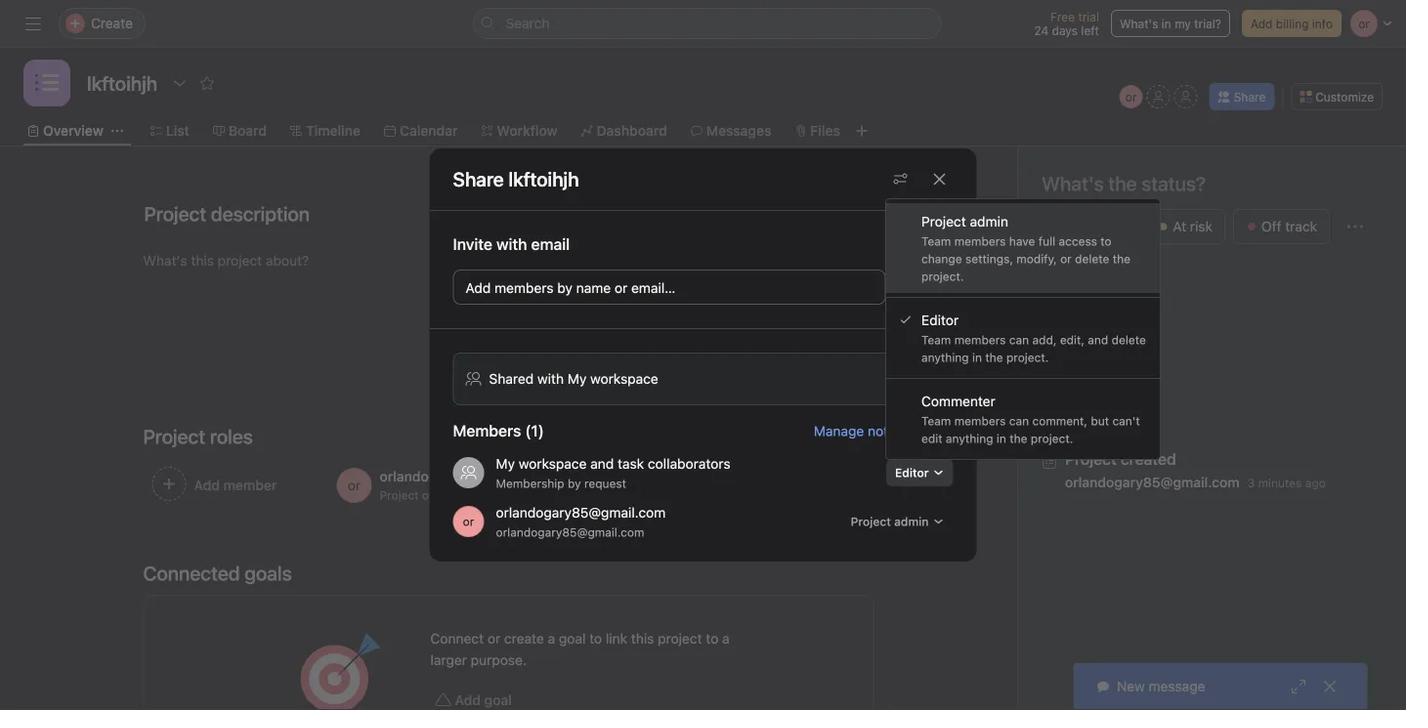Task type: vqa. For each thing, say whether or not it's contained in the screenshot.
Project admin dropdown button
yes



Task type: locate. For each thing, give the bounding box(es) containing it.
1 vertical spatial 3
[[1248, 477, 1256, 490]]

project for project admin
[[851, 515, 892, 529]]

3
[[1066, 372, 1073, 385], [1248, 477, 1256, 490]]

close this dialog image
[[932, 172, 948, 187]]

anything inside editor team members can add, edit, and delete anything in the project.
[[922, 351, 970, 365]]

1 vertical spatial minutes
[[1259, 477, 1303, 490]]

0 horizontal spatial project
[[851, 515, 892, 529]]

goal inside button
[[485, 693, 512, 709]]

2 vertical spatial the
[[1010, 432, 1028, 446]]

can left add,
[[1010, 333, 1030, 347]]

0 vertical spatial in
[[1162, 17, 1172, 30]]

invite
[[453, 235, 493, 254], [907, 279, 941, 295]]

a right the project
[[723, 631, 730, 647]]

members inside add members by name or email… button
[[495, 280, 554, 296]]

team up change
[[922, 235, 952, 248]]

track right off
[[1286, 219, 1318, 235]]

project. down add,
[[1007, 351, 1049, 365]]

or down access
[[1061, 252, 1072, 266]]

goal left link
[[559, 631, 586, 647]]

ago
[[1124, 372, 1144, 385], [1306, 477, 1327, 490]]

ago inside project created orlandogary85@gmail.com 3 minutes ago
[[1306, 477, 1327, 490]]

project inside popup button
[[851, 515, 892, 529]]

0 vertical spatial editor
[[922, 312, 959, 329]]

0 vertical spatial project.
[[922, 270, 964, 284]]

0 vertical spatial ago
[[1124, 372, 1144, 385]]

2 vertical spatial in
[[997, 432, 1007, 446]]

invite inside button
[[907, 279, 941, 295]]

1 horizontal spatial goal
[[559, 631, 586, 647]]

in inside what's in my trial? "button"
[[1162, 17, 1172, 30]]

0 vertical spatial what's
[[1120, 17, 1159, 30]]

team inside commenter team members can comment, but can't edit anything in the project.
[[922, 415, 952, 428]]

1 vertical spatial and
[[591, 456, 614, 472]]

project admin
[[851, 515, 929, 529]]

new message
[[1118, 679, 1206, 695]]

2 vertical spatial team
[[922, 415, 952, 428]]

project admin team members have full access to change settings, modify, or delete the project.
[[922, 214, 1131, 284]]

add
[[1251, 17, 1273, 30], [466, 280, 491, 296], [455, 693, 481, 709]]

1 horizontal spatial invite
[[907, 279, 941, 295]]

1 vertical spatial anything
[[946, 432, 994, 446]]

0 horizontal spatial admin
[[895, 515, 929, 529]]

0 horizontal spatial goal
[[485, 693, 512, 709]]

1 horizontal spatial delete
[[1112, 333, 1147, 347]]

add down invite with email at the top
[[466, 280, 491, 296]]

track
[[1093, 219, 1125, 235], [1286, 219, 1318, 235]]

a right create
[[548, 631, 556, 647]]

editor down edit
[[896, 466, 929, 480]]

1 horizontal spatial minutes
[[1259, 477, 1303, 490]]

name
[[577, 280, 611, 296]]

project down the editor dropdown button
[[851, 515, 892, 529]]

team up edit
[[922, 415, 952, 428]]

0 horizontal spatial a
[[548, 631, 556, 647]]

can inside editor team members can add, edit, and delete anything in the project.
[[1010, 333, 1030, 347]]

or down usersicon on the bottom of the page
[[463, 515, 475, 529]]

overview
[[43, 123, 103, 139]]

0 vertical spatial delete
[[1076, 252, 1110, 266]]

or button
[[1120, 85, 1144, 109]]

project inside project admin team members have full access to change settings, modify, or delete the project.
[[922, 214, 967, 230]]

you joined 3 minutes ago
[[1066, 347, 1144, 385]]

0 vertical spatial minutes
[[1076, 372, 1120, 385]]

24
[[1035, 23, 1049, 37]]

0 vertical spatial and
[[1089, 333, 1109, 347]]

1 horizontal spatial project
[[922, 214, 967, 230]]

track right on
[[1093, 219, 1125, 235]]

add left billing
[[1251, 17, 1273, 30]]

off
[[1262, 219, 1282, 235]]

search list box
[[473, 8, 942, 39]]

1 horizontal spatial admin
[[970, 214, 1009, 230]]

editor inside dropdown button
[[896, 466, 929, 480]]

0 vertical spatial team
[[922, 235, 952, 248]]

1 horizontal spatial ago
[[1306, 477, 1327, 490]]

1 vertical spatial by
[[568, 477, 581, 491]]

to left link
[[590, 631, 602, 647]]

anything for commenter
[[946, 432, 994, 446]]

minutes for orlandogary85@gmail.com
[[1259, 477, 1303, 490]]

and inside my workspace and task collaborators membership by request
[[591, 456, 614, 472]]

list image
[[35, 71, 59, 95]]

full
[[1039, 235, 1056, 248]]

0 horizontal spatial invite
[[453, 235, 493, 254]]

the up commenter
[[986, 351, 1004, 365]]

2 team from the top
[[922, 333, 952, 347]]

on
[[1071, 219, 1089, 235]]

goal
[[559, 631, 586, 647], [485, 693, 512, 709]]

goal down the purpose.
[[485, 693, 512, 709]]

anything for editor
[[922, 351, 970, 365]]

to right the project
[[706, 631, 719, 647]]

the inside commenter team members can comment, but can't edit anything in the project.
[[1010, 432, 1028, 446]]

1 horizontal spatial the
[[1010, 432, 1028, 446]]

billing
[[1277, 17, 1310, 30]]

members inside project admin team members have full access to change settings, modify, or delete the project.
[[955, 235, 1007, 248]]

the right edit
[[1010, 432, 1028, 446]]

with
[[538, 371, 564, 387]]

2 vertical spatial add
[[455, 693, 481, 709]]

members
[[955, 235, 1007, 248], [495, 280, 554, 296], [955, 333, 1007, 347], [955, 415, 1007, 428]]

delete inside editor team members can add, edit, and delete anything in the project.
[[1112, 333, 1147, 347]]

orlandogary85@gmail.com
[[1066, 475, 1240, 491], [496, 505, 666, 521], [496, 526, 645, 540]]

workspace
[[519, 456, 587, 472]]

usersicon image
[[461, 465, 477, 481]]

1 vertical spatial the
[[986, 351, 1004, 365]]

share lkftoihjh
[[453, 168, 579, 191]]

add billing info button
[[1243, 10, 1342, 37]]

by
[[558, 280, 573, 296], [568, 477, 581, 491]]

what's inside what's in my trial? "button"
[[1120, 17, 1159, 30]]

1 horizontal spatial a
[[723, 631, 730, 647]]

email…
[[632, 280, 676, 296]]

0 horizontal spatial ago
[[1124, 372, 1144, 385]]

to
[[1101, 235, 1112, 248], [590, 631, 602, 647], [706, 631, 719, 647]]

what's
[[1120, 17, 1159, 30], [1042, 172, 1104, 195]]

link
[[606, 631, 628, 647]]

add members by name or email… button
[[453, 270, 887, 305]]

messages link
[[691, 120, 772, 142]]

0 vertical spatial admin
[[970, 214, 1009, 230]]

members inside commenter team members can comment, but can't edit anything in the project.
[[955, 415, 1007, 428]]

1 a from the left
[[548, 631, 556, 647]]

manage notifications button
[[814, 423, 954, 439]]

add goal button
[[431, 683, 517, 711]]

add down larger
[[455, 693, 481, 709]]

editor button
[[887, 460, 954, 487]]

project. down change
[[922, 270, 964, 284]]

1 vertical spatial add
[[466, 280, 491, 296]]

0 vertical spatial can
[[1010, 333, 1030, 347]]

project. inside commenter team members can comment, but can't edit anything in the project.
[[1031, 432, 1074, 446]]

or up the purpose.
[[488, 631, 501, 647]]

have
[[1010, 235, 1036, 248]]

1 horizontal spatial in
[[997, 432, 1007, 446]]

by inside add members by name or email… button
[[558, 280, 573, 296]]

and up request at bottom
[[591, 456, 614, 472]]

by down workspace
[[568, 477, 581, 491]]

0 vertical spatial 3
[[1066, 372, 1073, 385]]

invite down change
[[907, 279, 941, 295]]

the
[[1113, 252, 1131, 266], [986, 351, 1004, 365], [1010, 432, 1028, 446]]

members left add,
[[955, 333, 1007, 347]]

3 team from the top
[[922, 415, 952, 428]]

0 vertical spatial goal
[[559, 631, 586, 647]]

add billing info
[[1251, 17, 1334, 30]]

minutes
[[1076, 372, 1120, 385], [1259, 477, 1303, 490]]

board link
[[213, 120, 267, 142]]

in
[[1162, 17, 1172, 30], [973, 351, 983, 365], [997, 432, 1007, 446]]

in right edit
[[997, 432, 1007, 446]]

0 vertical spatial invite
[[453, 235, 493, 254]]

3 inside you joined 3 minutes ago
[[1066, 372, 1073, 385]]

the inside editor team members can add, edit, and delete anything in the project.
[[986, 351, 1004, 365]]

delete right you on the right of the page
[[1112, 333, 1147, 347]]

trial?
[[1195, 17, 1222, 30]]

or down what's in my trial?
[[1126, 90, 1138, 104]]

1 vertical spatial editor
[[896, 466, 929, 480]]

1 can from the top
[[1010, 333, 1030, 347]]

1 team from the top
[[922, 235, 952, 248]]

1 horizontal spatial and
[[1089, 333, 1109, 347]]

in left my
[[1162, 17, 1172, 30]]

anything right edit
[[946, 432, 994, 446]]

0 vertical spatial the
[[1113, 252, 1131, 266]]

1 vertical spatial delete
[[1112, 333, 1147, 347]]

ago for joined
[[1124, 372, 1144, 385]]

the for editor
[[986, 351, 1004, 365]]

anything up commenter
[[922, 351, 970, 365]]

to right access
[[1101, 235, 1112, 248]]

0 horizontal spatial the
[[986, 351, 1004, 365]]

2 horizontal spatial the
[[1113, 252, 1131, 266]]

1 vertical spatial what's
[[1042, 172, 1104, 195]]

minutes inside you joined 3 minutes ago
[[1076, 372, 1120, 385]]

overview link
[[27, 120, 103, 142]]

0 vertical spatial by
[[558, 280, 573, 296]]

connected goals
[[143, 562, 292, 585]]

project up change
[[922, 214, 967, 230]]

1 vertical spatial goal
[[485, 693, 512, 709]]

invite left with email
[[453, 235, 493, 254]]

1 horizontal spatial track
[[1286, 219, 1318, 235]]

can left comment,
[[1010, 415, 1030, 428]]

ago inside you joined 3 minutes ago
[[1124, 372, 1144, 385]]

admin inside project admin team members have full access to change settings, modify, or delete the project.
[[970, 214, 1009, 230]]

you
[[1066, 347, 1093, 365]]

1 track from the left
[[1093, 219, 1125, 235]]

0 vertical spatial project
[[922, 214, 967, 230]]

track inside button
[[1286, 219, 1318, 235]]

a
[[548, 631, 556, 647], [723, 631, 730, 647]]

my workspace
[[568, 371, 659, 387]]

track for on track
[[1093, 219, 1125, 235]]

1 vertical spatial admin
[[895, 515, 929, 529]]

add to starred image
[[200, 75, 215, 91]]

and right edit,
[[1089, 333, 1109, 347]]

0 horizontal spatial 3
[[1066, 372, 1073, 385]]

can
[[1010, 333, 1030, 347], [1010, 415, 1030, 428]]

orlandogary85@gmail.com for orlandogary85@gmail.com
[[496, 526, 645, 540]]

in inside commenter team members can comment, but can't edit anything in the project.
[[997, 432, 1007, 446]]

project. inside editor team members can add, edit, and delete anything in the project.
[[1007, 351, 1049, 365]]

0 horizontal spatial minutes
[[1076, 372, 1120, 385]]

3 inside project created orlandogary85@gmail.com 3 minutes ago
[[1248, 477, 1256, 490]]

by left name in the left top of the page
[[558, 280, 573, 296]]

delete down access
[[1076, 252, 1110, 266]]

orlandogary85@gmail.com inside project created orlandogary85@gmail.com 3 minutes ago
[[1066, 475, 1240, 491]]

members down with email
[[495, 280, 554, 296]]

orlandogary85@gmail.com orlandogary85@gmail.com
[[496, 505, 666, 540]]

what's the status?
[[1042, 172, 1207, 195]]

admin up settings,
[[970, 214, 1009, 230]]

project. down comment,
[[1031, 432, 1074, 446]]

2 horizontal spatial in
[[1162, 17, 1172, 30]]

the down on track
[[1113, 252, 1131, 266]]

team inside editor team members can add, edit, and delete anything in the project.
[[922, 333, 952, 347]]

members up settings,
[[955, 235, 1007, 248]]

editor for editor team members can add, edit, and delete anything in the project.
[[922, 312, 959, 329]]

orlandogary85@gmail.com for project created
[[1066, 475, 1240, 491]]

2 can from the top
[[1010, 415, 1030, 428]]

timeline link
[[290, 120, 361, 142]]

2 track from the left
[[1286, 219, 1318, 235]]

add inside share lkftoihjh dialog
[[466, 280, 491, 296]]

1 horizontal spatial what's
[[1120, 17, 1159, 30]]

editor down invite button
[[922, 312, 959, 329]]

in inside editor team members can add, edit, and delete anything in the project.
[[973, 351, 983, 365]]

team for commenter
[[922, 415, 952, 428]]

1 vertical spatial project
[[851, 515, 892, 529]]

None text field
[[82, 66, 162, 101]]

2 vertical spatial project.
[[1031, 432, 1074, 446]]

or
[[1126, 90, 1138, 104], [1061, 252, 1072, 266], [615, 280, 628, 296], [1072, 400, 1083, 414], [463, 515, 475, 529], [488, 631, 501, 647]]

expand new message image
[[1292, 680, 1307, 695]]

1 vertical spatial can
[[1010, 415, 1030, 428]]

anything inside commenter team members can comment, but can't edit anything in the project.
[[946, 432, 994, 446]]

off track button
[[1234, 209, 1331, 244]]

days
[[1053, 23, 1078, 37]]

admin
[[970, 214, 1009, 230], [895, 515, 929, 529]]

0 horizontal spatial in
[[973, 351, 983, 365]]

1 horizontal spatial 3
[[1248, 477, 1256, 490]]

1 vertical spatial invite
[[907, 279, 941, 295]]

editor inside editor team members can add, edit, and delete anything in the project.
[[922, 312, 959, 329]]

2 vertical spatial orlandogary85@gmail.com
[[496, 526, 645, 540]]

Project description title text field
[[132, 194, 315, 235]]

1 vertical spatial team
[[922, 333, 952, 347]]

0 vertical spatial orlandogary85@gmail.com
[[1066, 475, 1240, 491]]

change
[[922, 252, 963, 266]]

admin down the editor dropdown button
[[895, 515, 929, 529]]

2 horizontal spatial to
[[1101, 235, 1112, 248]]

minutes inside project created orlandogary85@gmail.com 3 minutes ago
[[1259, 477, 1303, 490]]

1 vertical spatial in
[[973, 351, 983, 365]]

team
[[922, 235, 952, 248], [922, 333, 952, 347], [922, 415, 952, 428]]

project for project admin team members have full access to change settings, modify, or delete the project.
[[922, 214, 967, 230]]

add,
[[1033, 333, 1057, 347]]

in up commenter
[[973, 351, 983, 365]]

0 horizontal spatial delete
[[1076, 252, 1110, 266]]

orlandogary85@gmail.com inside orlandogary85@gmail.com orlandogary85@gmail.com
[[496, 526, 645, 540]]

team down invite button
[[922, 333, 952, 347]]

and
[[1089, 333, 1109, 347], [591, 456, 614, 472]]

3 for orlandogary85@gmail.com
[[1248, 477, 1256, 490]]

add for add members by name or email…
[[466, 280, 491, 296]]

workflow
[[497, 123, 558, 139]]

admin inside popup button
[[895, 515, 929, 529]]

track inside button
[[1093, 219, 1125, 235]]

0 horizontal spatial what's
[[1042, 172, 1104, 195]]

my workspace and task collaborators membership by request
[[496, 456, 731, 491]]

joined
[[1097, 347, 1141, 365]]

can inside commenter team members can comment, but can't edit anything in the project.
[[1010, 415, 1030, 428]]

what's up on
[[1042, 172, 1104, 195]]

0 vertical spatial anything
[[922, 351, 970, 365]]

0 horizontal spatial and
[[591, 456, 614, 472]]

anything
[[922, 351, 970, 365], [946, 432, 994, 446]]

you joined button
[[1066, 346, 1144, 366]]

free
[[1051, 10, 1076, 23]]

0 vertical spatial add
[[1251, 17, 1273, 30]]

add goal
[[455, 693, 512, 709]]

can't
[[1113, 415, 1141, 428]]

1 vertical spatial project.
[[1007, 351, 1049, 365]]

dashboard link
[[581, 120, 668, 142]]

what's left my
[[1120, 17, 1159, 30]]

but
[[1092, 415, 1110, 428]]

1 vertical spatial ago
[[1306, 477, 1327, 490]]

0 horizontal spatial track
[[1093, 219, 1125, 235]]

add for add goal
[[455, 693, 481, 709]]

members down commenter
[[955, 415, 1007, 428]]

board
[[229, 123, 267, 139]]



Task type: describe. For each thing, give the bounding box(es) containing it.
project. for editor
[[1007, 351, 1049, 365]]

project
[[658, 631, 703, 647]]

left
[[1082, 23, 1100, 37]]

at risk
[[1174, 219, 1213, 235]]

or inside project admin team members have full access to change settings, modify, or delete the project.
[[1061, 252, 1072, 266]]

members (1)
[[453, 422, 545, 440]]

in for commenter
[[997, 432, 1007, 446]]

connect or create a goal to link this project to a larger purpose.
[[431, 631, 730, 669]]

my
[[496, 456, 515, 472]]

what's in my trial? button
[[1112, 10, 1231, 37]]

ago for orlandogary85@gmail.com
[[1306, 477, 1327, 490]]

task
[[618, 456, 644, 472]]

my
[[1175, 17, 1192, 30]]

on track
[[1071, 219, 1125, 235]]

by inside my workspace and task collaborators membership by request
[[568, 477, 581, 491]]

list
[[166, 123, 190, 139]]

edit
[[922, 432, 943, 446]]

in for editor
[[973, 351, 983, 365]]

search
[[506, 15, 550, 31]]

commenter team members can comment, but can't edit anything in the project.
[[922, 394, 1141, 446]]

settings,
[[966, 252, 1014, 266]]

share button
[[1210, 83, 1275, 110]]

connect
[[431, 631, 484, 647]]

on track button
[[1042, 209, 1137, 244]]

members inside editor team members can add, edit, and delete anything in the project.
[[955, 333, 1007, 347]]

3 for joined
[[1066, 372, 1073, 385]]

commenter
[[922, 394, 996, 410]]

orlandogary85@gmail.com link
[[1066, 475, 1240, 491]]

invite with email
[[453, 235, 570, 254]]

or up comment,
[[1072, 400, 1083, 414]]

share
[[1235, 90, 1266, 104]]

what's for what's the status?
[[1042, 172, 1104, 195]]

request
[[585, 477, 627, 491]]

risk
[[1191, 219, 1213, 235]]

and inside editor team members can add, edit, and delete anything in the project.
[[1089, 333, 1109, 347]]

project. inside project admin team members have full access to change settings, modify, or delete the project.
[[922, 270, 964, 284]]

timeline
[[306, 123, 361, 139]]

0 horizontal spatial to
[[590, 631, 602, 647]]

shared
[[489, 371, 534, 387]]

invite button
[[894, 270, 954, 305]]

track for off track
[[1286, 219, 1318, 235]]

close image
[[1323, 680, 1339, 695]]

team inside project admin team members have full access to change settings, modify, or delete the project.
[[922, 235, 952, 248]]

project. for commenter
[[1031, 432, 1074, 446]]

project created orlandogary85@gmail.com 3 minutes ago
[[1066, 450, 1327, 491]]

or right name in the left top of the page
[[615, 280, 628, 296]]

project roles
[[143, 425, 253, 448]]

calendar link
[[384, 120, 458, 142]]

admin for project admin
[[895, 515, 929, 529]]

off track
[[1262, 219, 1318, 235]]

larger
[[431, 653, 467, 669]]

what's for what's in my trial?
[[1120, 17, 1159, 30]]

search button
[[473, 8, 942, 39]]

create
[[505, 631, 544, 647]]

minutes for joined
[[1076, 372, 1120, 385]]

notifications
[[868, 423, 946, 439]]

the status?
[[1109, 172, 1207, 195]]

project created
[[1066, 450, 1177, 469]]

can for editor
[[1010, 333, 1030, 347]]

list link
[[150, 120, 190, 142]]

access
[[1059, 235, 1098, 248]]

manage notifications
[[814, 423, 946, 439]]

the inside project admin team members have full access to change settings, modify, or delete the project.
[[1113, 252, 1131, 266]]

free trial 24 days left
[[1035, 10, 1100, 37]]

collaborators
[[648, 456, 731, 472]]

at risk button
[[1145, 209, 1226, 244]]

files link
[[795, 120, 841, 142]]

shared with my workspace option group
[[453, 353, 954, 406]]

project admin button
[[842, 508, 954, 536]]

share lkftoihjh dialog
[[430, 149, 977, 562]]

add members by name or email…
[[466, 280, 676, 296]]

1 vertical spatial orlandogary85@gmail.com
[[496, 505, 666, 521]]

or inside 'connect or create a goal to link this project to a larger purpose.'
[[488, 631, 501, 647]]

editor team members can add, edit, and delete anything in the project.
[[922, 312, 1147, 365]]

info
[[1313, 17, 1334, 30]]

at
[[1174, 219, 1187, 235]]

to inside project admin team members have full access to change settings, modify, or delete the project.
[[1101, 235, 1112, 248]]

2 a from the left
[[723, 631, 730, 647]]

files
[[811, 123, 841, 139]]

trial
[[1079, 10, 1100, 23]]

team for editor
[[922, 333, 952, 347]]

membership
[[496, 477, 565, 491]]

can for commenter
[[1010, 415, 1030, 428]]

purpose.
[[471, 653, 527, 669]]

dashboard
[[597, 123, 668, 139]]

admin for project admin team members have full access to change settings, modify, or delete the project.
[[970, 214, 1009, 230]]

invite for invite with email
[[453, 235, 493, 254]]

project permissions image
[[893, 172, 909, 187]]

manage
[[814, 423, 865, 439]]

goal inside 'connect or create a goal to link this project to a larger purpose.'
[[559, 631, 586, 647]]

workflow link
[[481, 120, 558, 142]]

1 horizontal spatial to
[[706, 631, 719, 647]]

delete inside project admin team members have full access to change settings, modify, or delete the project.
[[1076, 252, 1110, 266]]

comment,
[[1033, 415, 1088, 428]]

project admin option
[[887, 203, 1161, 293]]

invite for invite
[[907, 279, 941, 295]]

modify,
[[1017, 252, 1058, 266]]

add for add billing info
[[1251, 17, 1273, 30]]

what's in my trial?
[[1120, 17, 1222, 30]]

this
[[632, 631, 654, 647]]

the for commenter
[[1010, 432, 1028, 446]]

editor for editor
[[896, 466, 929, 480]]



